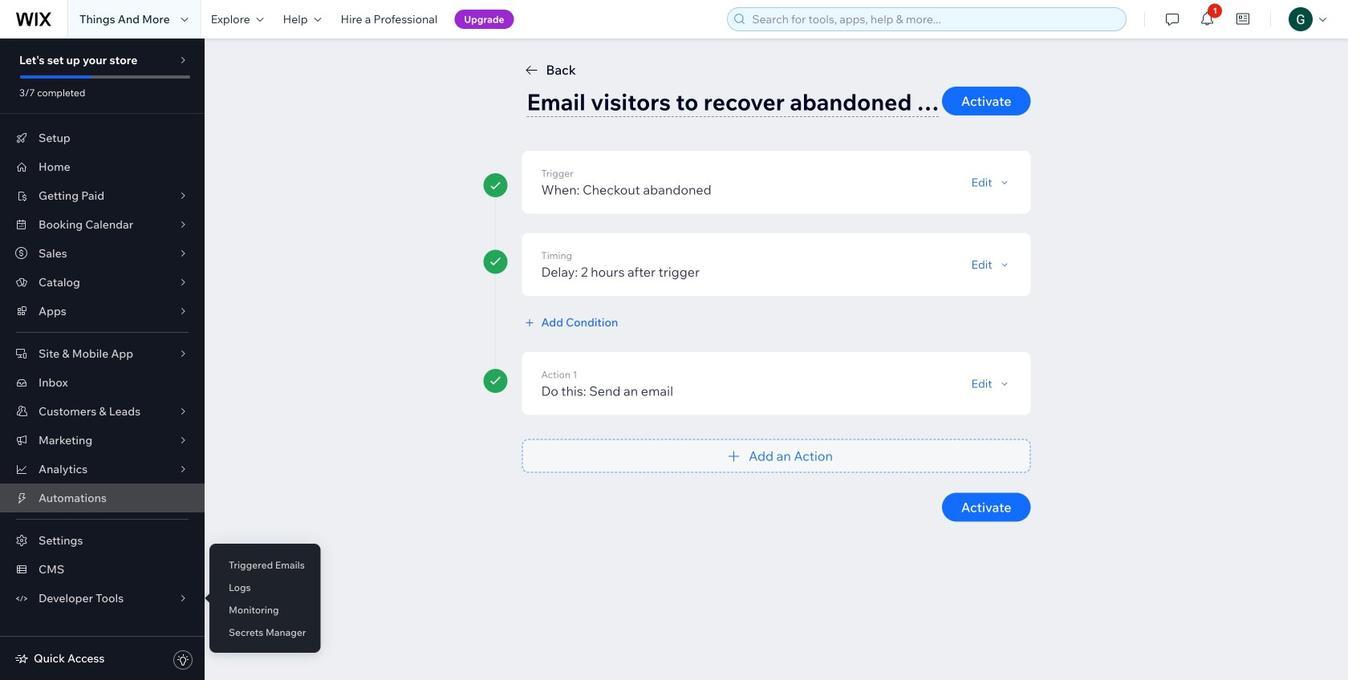Task type: vqa. For each thing, say whether or not it's contained in the screenshot.
the your to the bottom
no



Task type: locate. For each thing, give the bounding box(es) containing it.
sidebar element
[[0, 39, 205, 681]]



Task type: describe. For each thing, give the bounding box(es) containing it.
Search for tools, apps, help & more... field
[[748, 8, 1122, 31]]



